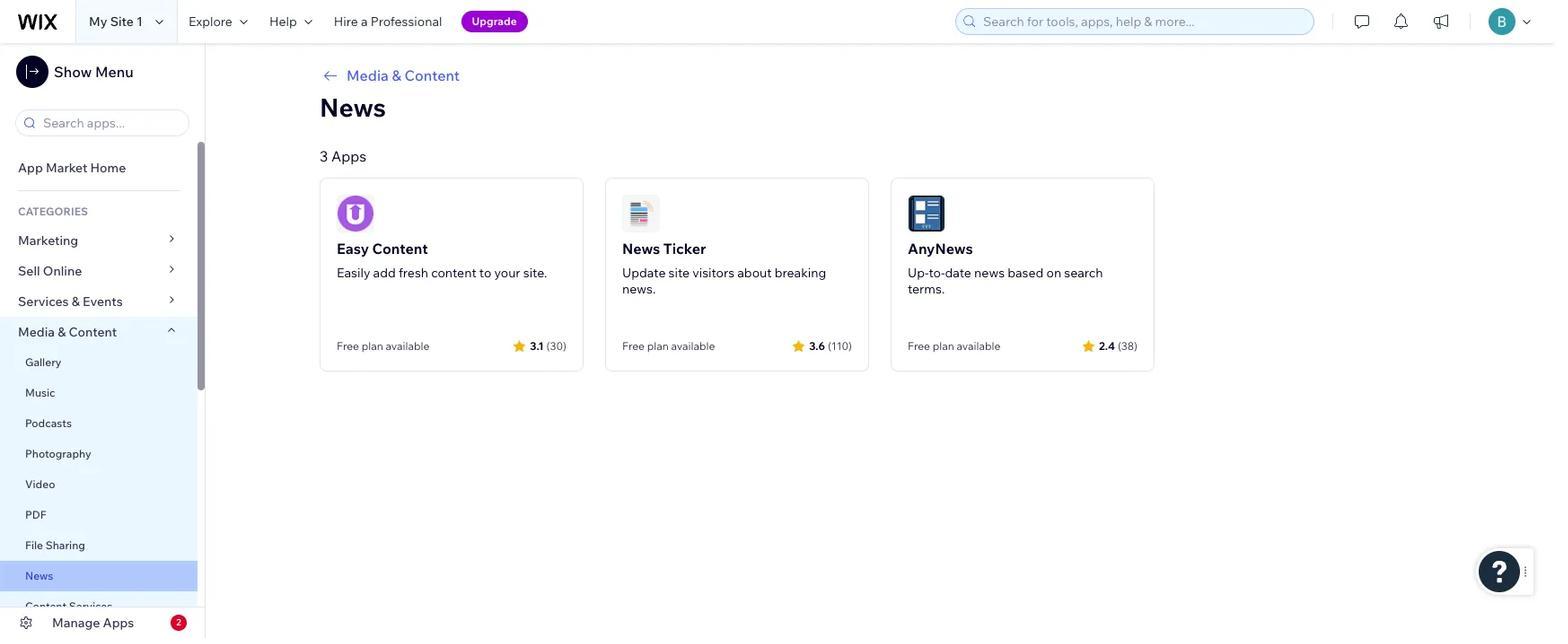 Task type: describe. For each thing, give the bounding box(es) containing it.
easy content logo image
[[337, 195, 375, 233]]

news inside news ticker update site visitors about breaking news.
[[622, 240, 660, 258]]

online
[[43, 263, 82, 279]]

date
[[945, 265, 972, 281]]

1
[[137, 13, 143, 30]]

Search apps... field
[[38, 110, 183, 136]]

app market home
[[18, 160, 126, 176]]

my
[[89, 13, 107, 30]]

free plan available for content
[[337, 340, 430, 353]]

photography
[[25, 447, 91, 461]]

on
[[1047, 265, 1062, 281]]

video link
[[0, 470, 198, 500]]

breaking
[[775, 265, 827, 281]]

fresh
[[399, 265, 428, 281]]

news link
[[0, 561, 198, 592]]

sidebar element
[[0, 43, 206, 639]]

plan for content
[[362, 340, 383, 353]]

content up manage
[[25, 600, 67, 613]]

hire
[[334, 13, 358, 30]]

home
[[90, 160, 126, 176]]

podcasts
[[25, 417, 72, 430]]

free plan available for ticker
[[622, 340, 715, 353]]

3.1 (30)
[[530, 339, 567, 353]]

ticker
[[664, 240, 706, 258]]

pdf
[[25, 508, 46, 522]]

add
[[373, 265, 396, 281]]

site.
[[523, 265, 547, 281]]

media inside sidebar element
[[18, 324, 55, 340]]

news inside sidebar element
[[25, 569, 53, 583]]

1 horizontal spatial news
[[320, 92, 386, 123]]

plan for ticker
[[647, 340, 669, 353]]

upgrade button
[[461, 11, 528, 32]]

video
[[25, 478, 55, 491]]

3
[[320, 147, 328, 165]]

apps for 3 apps
[[331, 147, 367, 165]]

(38)
[[1118, 339, 1138, 353]]

terms.
[[908, 281, 945, 297]]

easy
[[337, 240, 369, 258]]

free for ticker
[[622, 340, 645, 353]]

3 apps
[[320, 147, 367, 165]]

explore
[[189, 13, 233, 30]]

Search for tools, apps, help & more... field
[[978, 9, 1309, 34]]

2
[[176, 617, 181, 629]]

(30)
[[547, 339, 567, 353]]

free for content
[[337, 340, 359, 353]]

free for up-
[[908, 340, 931, 353]]

photography link
[[0, 439, 198, 470]]

0 vertical spatial media & content
[[347, 66, 460, 84]]

marketing
[[18, 233, 78, 249]]

show menu
[[54, 63, 134, 81]]

file
[[25, 539, 43, 552]]

music link
[[0, 378, 198, 409]]

site
[[669, 265, 690, 281]]

pdf link
[[0, 500, 198, 531]]

a
[[361, 13, 368, 30]]

file sharing link
[[0, 531, 198, 561]]

my site 1
[[89, 13, 143, 30]]

about
[[738, 265, 772, 281]]

to
[[480, 265, 492, 281]]

hire a professional
[[334, 13, 442, 30]]

gallery
[[25, 356, 61, 369]]

your
[[494, 265, 521, 281]]

3.6 (110)
[[809, 339, 852, 353]]

up-
[[908, 265, 929, 281]]

0 vertical spatial services
[[18, 294, 69, 310]]

2.4
[[1099, 339, 1115, 353]]

market
[[46, 160, 87, 176]]

update
[[622, 265, 666, 281]]

media & content inside sidebar element
[[18, 324, 117, 340]]

2 horizontal spatial &
[[392, 66, 402, 84]]

free plan available for up-
[[908, 340, 1001, 353]]

1 vertical spatial services
[[69, 600, 113, 613]]

app
[[18, 160, 43, 176]]



Task type: vqa. For each thing, say whether or not it's contained in the screenshot.
create field button
no



Task type: locate. For each thing, give the bounding box(es) containing it.
podcasts link
[[0, 409, 198, 439]]

0 horizontal spatial media & content link
[[0, 317, 198, 348]]

2 horizontal spatial free
[[908, 340, 931, 353]]

categories
[[18, 205, 88, 218]]

3 free plan available from the left
[[908, 340, 1001, 353]]

1 vertical spatial news
[[622, 240, 660, 258]]

1 horizontal spatial media
[[347, 66, 389, 84]]

1 free from the left
[[337, 340, 359, 353]]

search
[[1065, 265, 1103, 281]]

gallery link
[[0, 348, 198, 378]]

&
[[392, 66, 402, 84], [72, 294, 80, 310], [58, 324, 66, 340]]

media up gallery on the bottom left of page
[[18, 324, 55, 340]]

apps right manage
[[103, 615, 134, 631]]

sell online link
[[0, 256, 198, 287]]

marketing link
[[0, 225, 198, 256]]

app market home link
[[0, 153, 198, 183]]

2 vertical spatial &
[[58, 324, 66, 340]]

1 vertical spatial media & content link
[[0, 317, 198, 348]]

show
[[54, 63, 92, 81]]

content inside easy content easily add fresh content to your site.
[[372, 240, 428, 258]]

free down easily
[[337, 340, 359, 353]]

plan down news.
[[647, 340, 669, 353]]

anynews logo image
[[908, 195, 946, 233]]

0 horizontal spatial media
[[18, 324, 55, 340]]

2 free from the left
[[622, 340, 645, 353]]

3 plan from the left
[[933, 340, 955, 353]]

sell
[[18, 263, 40, 279]]

0 horizontal spatial plan
[[362, 340, 383, 353]]

3.6
[[809, 339, 825, 353]]

2 free plan available from the left
[[622, 340, 715, 353]]

2 horizontal spatial news
[[622, 240, 660, 258]]

free plan available
[[337, 340, 430, 353], [622, 340, 715, 353], [908, 340, 1001, 353]]

1 horizontal spatial free
[[622, 340, 645, 353]]

available for content
[[386, 340, 430, 353]]

0 vertical spatial apps
[[331, 147, 367, 165]]

manage apps
[[52, 615, 134, 631]]

plan down the terms.
[[933, 340, 955, 353]]

1 vertical spatial apps
[[103, 615, 134, 631]]

available down "fresh"
[[386, 340, 430, 353]]

menu
[[95, 63, 134, 81]]

1 horizontal spatial apps
[[331, 147, 367, 165]]

& down services & events
[[58, 324, 66, 340]]

available for up-
[[957, 340, 1001, 353]]

help
[[269, 13, 297, 30]]

apps inside sidebar element
[[103, 615, 134, 631]]

available for ticker
[[671, 340, 715, 353]]

free down the terms.
[[908, 340, 931, 353]]

media & content
[[347, 66, 460, 84], [18, 324, 117, 340]]

visitors
[[693, 265, 735, 281]]

1 free plan available from the left
[[337, 340, 430, 353]]

show menu button
[[16, 56, 134, 88]]

0 vertical spatial news
[[320, 92, 386, 123]]

& left events
[[72, 294, 80, 310]]

news down file
[[25, 569, 53, 583]]

manage
[[52, 615, 100, 631]]

0 horizontal spatial news
[[25, 569, 53, 583]]

media & content link
[[320, 65, 1441, 86], [0, 317, 198, 348]]

help button
[[259, 0, 323, 43]]

music
[[25, 386, 55, 400]]

free plan available down news.
[[622, 340, 715, 353]]

anynews
[[908, 240, 973, 258]]

available down the news
[[957, 340, 1001, 353]]

1 horizontal spatial available
[[671, 340, 715, 353]]

apps for manage apps
[[103, 615, 134, 631]]

services up manage apps
[[69, 600, 113, 613]]

services down sell online
[[18, 294, 69, 310]]

news ticker logo image
[[622, 195, 660, 233]]

content
[[405, 66, 460, 84], [372, 240, 428, 258], [69, 324, 117, 340], [25, 600, 67, 613]]

news
[[975, 265, 1005, 281]]

free
[[337, 340, 359, 353], [622, 340, 645, 353], [908, 340, 931, 353]]

media
[[347, 66, 389, 84], [18, 324, 55, 340]]

news.
[[622, 281, 656, 297]]

site
[[110, 13, 134, 30]]

professional
[[371, 13, 442, 30]]

to-
[[929, 265, 945, 281]]

upgrade
[[472, 14, 517, 28]]

content
[[431, 265, 477, 281]]

free down news.
[[622, 340, 645, 353]]

apps right "3"
[[331, 147, 367, 165]]

2 horizontal spatial free plan available
[[908, 340, 1001, 353]]

content up "fresh"
[[372, 240, 428, 258]]

easily
[[337, 265, 370, 281]]

3.1
[[530, 339, 544, 353]]

1 vertical spatial media
[[18, 324, 55, 340]]

hire a professional link
[[323, 0, 453, 43]]

1 horizontal spatial media & content link
[[320, 65, 1441, 86]]

apps
[[331, 147, 367, 165], [103, 615, 134, 631]]

0 horizontal spatial &
[[58, 324, 66, 340]]

plan
[[362, 340, 383, 353], [647, 340, 669, 353], [933, 340, 955, 353]]

sell online
[[18, 263, 82, 279]]

anynews up-to-date news based on search terms.
[[908, 240, 1103, 297]]

1 horizontal spatial plan
[[647, 340, 669, 353]]

3 available from the left
[[957, 340, 1001, 353]]

0 horizontal spatial available
[[386, 340, 430, 353]]

news up 3 apps
[[320, 92, 386, 123]]

1 vertical spatial media & content
[[18, 324, 117, 340]]

content services
[[25, 600, 113, 613]]

& inside services & events link
[[72, 294, 80, 310]]

2 horizontal spatial plan
[[933, 340, 955, 353]]

media & content down professional
[[347, 66, 460, 84]]

news
[[320, 92, 386, 123], [622, 240, 660, 258], [25, 569, 53, 583]]

plan for up-
[[933, 340, 955, 353]]

events
[[83, 294, 123, 310]]

services
[[18, 294, 69, 310], [69, 600, 113, 613]]

news ticker update site visitors about breaking news.
[[622, 240, 827, 297]]

content down professional
[[405, 66, 460, 84]]

2.4 (38)
[[1099, 339, 1138, 353]]

plan down add
[[362, 340, 383, 353]]

content up gallery link
[[69, 324, 117, 340]]

0 horizontal spatial apps
[[103, 615, 134, 631]]

0 vertical spatial &
[[392, 66, 402, 84]]

services & events link
[[0, 287, 198, 317]]

1 available from the left
[[386, 340, 430, 353]]

available
[[386, 340, 430, 353], [671, 340, 715, 353], [957, 340, 1001, 353]]

news up update at the top left
[[622, 240, 660, 258]]

(110)
[[828, 339, 852, 353]]

0 horizontal spatial free
[[337, 340, 359, 353]]

3 free from the left
[[908, 340, 931, 353]]

& down hire a professional link
[[392, 66, 402, 84]]

2 plan from the left
[[647, 340, 669, 353]]

0 vertical spatial media
[[347, 66, 389, 84]]

2 horizontal spatial available
[[957, 340, 1001, 353]]

media down a
[[347, 66, 389, 84]]

based
[[1008, 265, 1044, 281]]

0 horizontal spatial media & content
[[18, 324, 117, 340]]

services & events
[[18, 294, 123, 310]]

1 horizontal spatial media & content
[[347, 66, 460, 84]]

content services link
[[0, 592, 198, 622]]

2 available from the left
[[671, 340, 715, 353]]

file sharing
[[25, 539, 85, 552]]

2 vertical spatial news
[[25, 569, 53, 583]]

1 horizontal spatial &
[[72, 294, 80, 310]]

1 plan from the left
[[362, 340, 383, 353]]

sharing
[[46, 539, 85, 552]]

easy content easily add fresh content to your site.
[[337, 240, 547, 281]]

1 vertical spatial &
[[72, 294, 80, 310]]

0 horizontal spatial free plan available
[[337, 340, 430, 353]]

free plan available down the terms.
[[908, 340, 1001, 353]]

1 horizontal spatial free plan available
[[622, 340, 715, 353]]

media & content down services & events
[[18, 324, 117, 340]]

free plan available down add
[[337, 340, 430, 353]]

0 vertical spatial media & content link
[[320, 65, 1441, 86]]

available down site
[[671, 340, 715, 353]]



